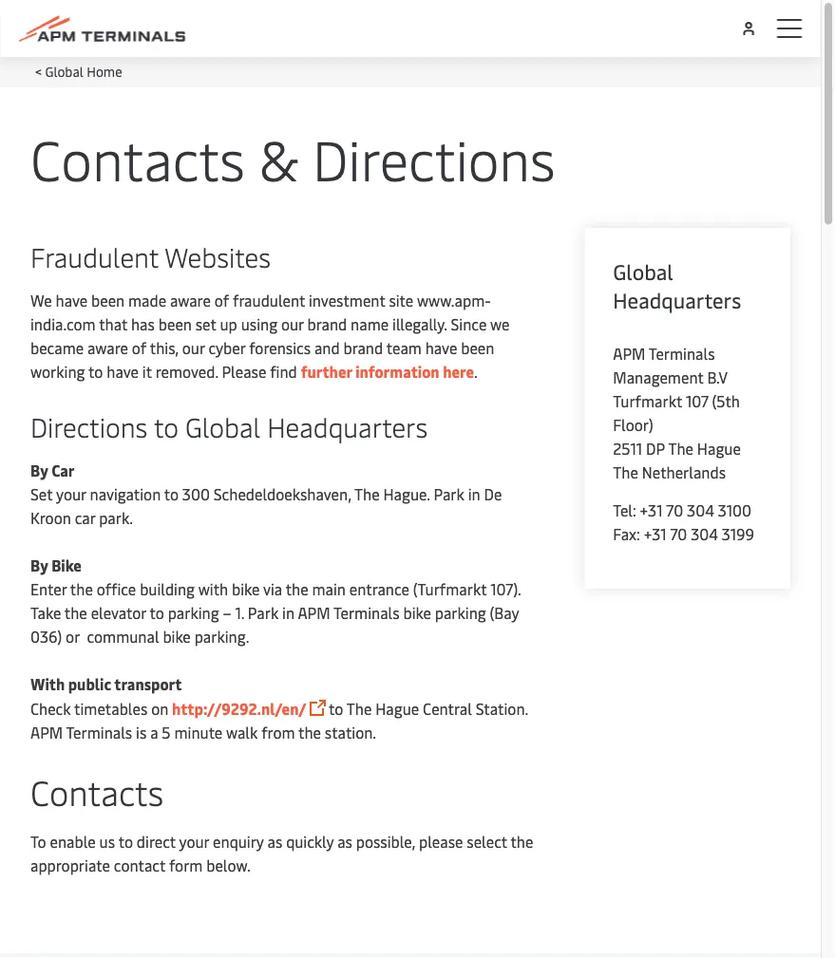 Task type: describe. For each thing, give the bounding box(es) containing it.
we have been made aware of fraudulent investment site www.apm- india.com that has been set up using our brand name illegally. since we became aware of this, our cyber forensics and brand team have been working to have it removed. please find
[[30, 290, 510, 382]]

dp
[[646, 439, 665, 459]]

to the hague central station. apm terminals is a 5 minute walk from the station.
[[30, 699, 528, 743]]

1 vertical spatial brand
[[344, 338, 383, 358]]

1 vertical spatial headquarters
[[267, 408, 428, 444]]

contacts for contacts
[[30, 769, 164, 815]]

1 vertical spatial been
[[158, 314, 192, 334]]

netherlands
[[642, 462, 726, 483]]

park
[[434, 484, 465, 505]]

home
[[87, 62, 122, 80]]

the inside to the hague central station. apm terminals is a 5 minute walk from the station.
[[298, 723, 321, 743]]

from
[[261, 723, 295, 743]]

the inside 'to enable us to direct your enquiry as quickly as possible, please select the appropriate contact form below.'
[[511, 832, 533, 852]]

1 vertical spatial have
[[425, 338, 457, 358]]

contacts for contacts & directions
[[30, 120, 245, 195]]

http://9292.nl/en/ link
[[172, 699, 306, 719]]

by car set your navigation to 300 schedeldoekshaven, the hague. park in de kroon car park.
[[30, 460, 502, 528]]

to 300
[[164, 484, 210, 505]]

parking.
[[194, 627, 249, 647]]

enable
[[50, 832, 96, 852]]

communal
[[87, 627, 159, 647]]

walk
[[226, 723, 258, 743]]

up
[[220, 314, 237, 334]]

fraudulent websites
[[30, 238, 271, 274]]

and
[[314, 338, 340, 358]]

form
[[169, 856, 203, 876]]

us
[[99, 832, 115, 852]]

the down 2511
[[613, 462, 638, 483]]

appropriate
[[30, 856, 110, 876]]

to down the removed.
[[154, 408, 179, 444]]

station.
[[325, 723, 376, 743]]

tel:
[[613, 500, 636, 521]]

2511
[[613, 439, 642, 459]]

removed.
[[156, 362, 218, 382]]

has
[[131, 314, 155, 334]]

0 vertical spatial directions
[[313, 120, 556, 195]]

fraudulent
[[30, 238, 159, 274]]

name
[[351, 314, 389, 334]]

0 vertical spatial 304
[[687, 500, 714, 521]]

quickly
[[286, 832, 334, 852]]

car
[[51, 460, 75, 481]]

(bay
[[490, 603, 519, 623]]

here
[[443, 362, 474, 382]]

1 horizontal spatial headquarters
[[613, 286, 741, 314]]

the inside by car set your navigation to 300 schedeldoekshaven, the hague. park in de kroon car park.
[[354, 484, 380, 505]]

site
[[389, 290, 414, 311]]

to inside by bike enter the office building with bike via the main entrance (turfmarkt 107). take the elevator to parking – 1. park in apm terminals bike parking (bay 036) or  communal bike parking.
[[150, 603, 164, 623]]

became
[[30, 338, 84, 358]]

2 vertical spatial bike
[[163, 627, 191, 647]]

fraudulent
[[233, 290, 305, 311]]

to inside to the hague central station. apm terminals is a 5 minute walk from the station.
[[329, 699, 343, 719]]

bike
[[51, 555, 82, 576]]

transport
[[114, 674, 182, 695]]

public
[[68, 674, 111, 695]]

5
[[162, 723, 171, 743]]

on
[[151, 699, 168, 719]]

2 vertical spatial have
[[107, 362, 139, 382]]

1 vertical spatial directions
[[30, 408, 148, 444]]

the down bike
[[70, 579, 93, 600]]

car
[[75, 508, 95, 528]]

turfmarkt
[[613, 391, 682, 411]]

elevator
[[91, 603, 146, 623]]

apm inside to the hague central station. apm terminals is a 5 minute walk from the station.
[[30, 723, 63, 743]]

global headquarters
[[613, 258, 741, 314]]

with
[[198, 579, 228, 600]]

(5th
[[712, 391, 740, 411]]

find
[[270, 362, 297, 382]]

1 horizontal spatial of
[[215, 290, 229, 311]]

this,
[[150, 338, 178, 358]]

in inside by car set your navigation to 300 schedeldoekshaven, the hague. park in de kroon car park.
[[468, 484, 480, 505]]

we
[[490, 314, 510, 334]]

hague.
[[383, 484, 430, 505]]

schedeldoekshaven,
[[214, 484, 351, 505]]

global inside 'global headquarters'
[[613, 258, 673, 286]]

the right via
[[286, 579, 308, 600]]

information
[[355, 362, 440, 382]]

below.
[[206, 856, 251, 876]]

terminals inside to the hague central station. apm terminals is a 5 minute walk from the station.
[[66, 723, 132, 743]]

a
[[150, 723, 158, 743]]

0 vertical spatial 70
[[666, 500, 683, 521]]

with public transport check timetables on http://9292.nl/en/
[[30, 674, 306, 719]]

<
[[35, 62, 42, 80]]

0 vertical spatial +31
[[640, 500, 663, 521]]

terminals inside by bike enter the office building with bike via the main entrance (turfmarkt 107). take the elevator to parking – 1. park in apm terminals bike parking (bay 036) or  communal bike parking.
[[333, 603, 400, 623]]

apm inside by bike enter the office building with bike via the main entrance (turfmarkt 107). take the elevator to parking – 1. park in apm terminals bike parking (bay 036) or  communal bike parking.
[[298, 603, 330, 623]]

0 vertical spatial bike
[[232, 579, 260, 600]]

using
[[241, 314, 277, 334]]

hague inside apm terminals management b.v turfmarkt 107 (5th floor) 2511 dp the hague the netherlands
[[697, 439, 741, 459]]

0 horizontal spatial global
[[45, 62, 83, 80]]

that
[[99, 314, 127, 334]]

enter
[[30, 579, 67, 600]]

working
[[30, 362, 85, 382]]

1 vertical spatial 70
[[670, 524, 687, 544]]

minute
[[174, 723, 223, 743]]

contact
[[114, 856, 165, 876]]

0 vertical spatial aware
[[170, 290, 211, 311]]

we
[[30, 290, 52, 311]]

park.
[[99, 508, 133, 528]]

building
[[140, 579, 195, 600]]

1 as from the left
[[268, 832, 282, 852]]

2 horizontal spatial been
[[461, 338, 494, 358]]

illegally.
[[393, 314, 447, 334]]

036)
[[30, 627, 62, 647]]

since
[[451, 314, 487, 334]]

de
[[484, 484, 502, 505]]

further
[[301, 362, 352, 382]]

by bike enter the office building with bike via the main entrance (turfmarkt 107). take the elevator to parking – 1. park in apm terminals bike parking (bay 036) or  communal bike parking.
[[30, 555, 521, 647]]

1 vertical spatial +31
[[644, 524, 667, 544]]

2 parking from the left
[[435, 603, 486, 623]]

further information here link
[[301, 362, 474, 382]]

take the
[[30, 603, 87, 623]]

check
[[30, 699, 71, 719]]



Task type: locate. For each thing, give the bounding box(es) containing it.
made
[[128, 290, 166, 311]]

further information here .
[[301, 362, 478, 382]]

terminals inside apm terminals management b.v turfmarkt 107 (5th floor) 2511 dp the hague the netherlands
[[649, 343, 715, 364]]

the
[[668, 439, 694, 459], [613, 462, 638, 483], [354, 484, 380, 505], [347, 699, 372, 719]]

been up .
[[461, 338, 494, 358]]

kroon
[[30, 508, 71, 528]]

2 vertical spatial been
[[461, 338, 494, 358]]

0 horizontal spatial apm
[[30, 723, 63, 743]]

have up the here
[[425, 338, 457, 358]]

+31
[[640, 500, 663, 521], [644, 524, 667, 544]]

apm inside apm terminals management b.v turfmarkt 107 (5th floor) 2511 dp the hague the netherlands
[[613, 343, 646, 364]]

bike down "(turfmarkt"
[[403, 603, 431, 623]]

1 horizontal spatial global
[[185, 408, 260, 444]]

with
[[30, 674, 65, 695]]

headquarters
[[613, 286, 741, 314], [267, 408, 428, 444]]

have left it
[[107, 362, 139, 382]]

bike
[[232, 579, 260, 600], [403, 603, 431, 623], [163, 627, 191, 647]]

.
[[474, 362, 478, 382]]

our up forensics
[[281, 314, 304, 334]]

0 horizontal spatial our
[[182, 338, 205, 358]]

the right the select
[[511, 832, 533, 852]]

0 vertical spatial hague
[[697, 439, 741, 459]]

by for by car set your navigation to 300 schedeldoekshaven, the hague. park in de kroon car park.
[[30, 460, 48, 481]]

304 left 3100
[[687, 500, 714, 521]]

navigation
[[90, 484, 161, 505]]

107).
[[490, 579, 521, 600]]

+31 right fax:
[[644, 524, 667, 544]]

1 horizontal spatial in
[[468, 484, 480, 505]]

contacts up us
[[30, 769, 164, 815]]

aware
[[170, 290, 211, 311], [87, 338, 128, 358]]

via
[[263, 579, 282, 600]]

parking down "(turfmarkt"
[[435, 603, 486, 623]]

2 vertical spatial terminals
[[66, 723, 132, 743]]

1 horizontal spatial directions
[[313, 120, 556, 195]]

1 horizontal spatial have
[[107, 362, 139, 382]]

3100
[[718, 500, 752, 521]]

entrance
[[349, 579, 409, 600]]

70
[[666, 500, 683, 521], [670, 524, 687, 544]]

brand down name
[[344, 338, 383, 358]]

0 horizontal spatial headquarters
[[267, 408, 428, 444]]

of
[[215, 290, 229, 311], [132, 338, 147, 358]]

0 horizontal spatial as
[[268, 832, 282, 852]]

apm terminals management b.v turfmarkt 107 (5th floor) 2511 dp the hague the netherlands
[[613, 343, 741, 483]]

1 vertical spatial of
[[132, 338, 147, 358]]

0 horizontal spatial directions
[[30, 408, 148, 444]]

direct
[[137, 832, 176, 852]]

cyber
[[208, 338, 245, 358]]

apm down main
[[298, 603, 330, 623]]

of up up
[[215, 290, 229, 311]]

0 horizontal spatial have
[[56, 290, 88, 311]]

the left the hague.
[[354, 484, 380, 505]]

70 right fax:
[[670, 524, 687, 544]]

0 vertical spatial terminals
[[649, 343, 715, 364]]

your up form
[[179, 832, 209, 852]]

the
[[70, 579, 93, 600], [286, 579, 308, 600], [298, 723, 321, 743], [511, 832, 533, 852]]

1 vertical spatial in
[[282, 603, 295, 623]]

as left quickly
[[268, 832, 282, 852]]

1 horizontal spatial our
[[281, 314, 304, 334]]

0 vertical spatial by
[[30, 460, 48, 481]]

0 vertical spatial contacts
[[30, 120, 245, 195]]

aware up set
[[170, 290, 211, 311]]

to right working
[[88, 362, 103, 382]]

contacts down home
[[30, 120, 245, 195]]

the inside to the hague central station. apm terminals is a 5 minute walk from the station.
[[347, 699, 372, 719]]

2 contacts from the top
[[30, 769, 164, 815]]

+31 right tel:
[[640, 500, 663, 521]]

1 horizontal spatial hague
[[697, 439, 741, 459]]

set
[[195, 314, 216, 334]]

70 down netherlands
[[666, 500, 683, 521]]

brand
[[307, 314, 347, 334], [344, 338, 383, 358]]

terminals up management
[[649, 343, 715, 364]]

in inside by bike enter the office building with bike via the main entrance (turfmarkt 107). take the elevator to parking – 1. park in apm terminals bike parking (bay 036) or  communal bike parking.
[[282, 603, 295, 623]]

tel: +31 70 304 3100 fax: +31 70 304 3199
[[613, 500, 755, 544]]

parking down 'with'
[[168, 603, 219, 623]]

to right us
[[118, 832, 133, 852]]

bike up 1. park
[[232, 579, 260, 600]]

0 vertical spatial in
[[468, 484, 480, 505]]

http://9292.nl/en/
[[172, 699, 306, 719]]

1 horizontal spatial apm
[[298, 603, 330, 623]]

0 horizontal spatial in
[[282, 603, 295, 623]]

central
[[423, 699, 472, 719]]

2 as from the left
[[337, 832, 352, 852]]

1 horizontal spatial terminals
[[333, 603, 400, 623]]

fax:
[[613, 524, 640, 544]]

your inside by car set your navigation to 300 schedeldoekshaven, the hague. park in de kroon car park.
[[56, 484, 86, 505]]

0 vertical spatial headquarters
[[613, 286, 741, 314]]

by
[[30, 460, 48, 481], [30, 555, 48, 576]]

directions
[[313, 120, 556, 195], [30, 408, 148, 444]]

hague left central
[[376, 699, 419, 719]]

bike left parking.
[[163, 627, 191, 647]]

apm up management
[[613, 343, 646, 364]]

(turfmarkt
[[413, 579, 487, 600]]

to enable us to direct your enquiry as quickly as possible, please select the appropriate contact form below.
[[30, 832, 533, 876]]

0 vertical spatial global
[[45, 62, 83, 80]]

hague up netherlands
[[697, 439, 741, 459]]

headquarters up management
[[613, 286, 741, 314]]

station.
[[476, 699, 528, 719]]

to
[[88, 362, 103, 382], [154, 408, 179, 444], [150, 603, 164, 623], [329, 699, 343, 719], [118, 832, 133, 852]]

0 vertical spatial your
[[56, 484, 86, 505]]

1 vertical spatial contacts
[[30, 769, 164, 815]]

0 horizontal spatial your
[[56, 484, 86, 505]]

please
[[419, 832, 463, 852]]

&
[[259, 120, 299, 195]]

parking
[[168, 603, 219, 623], [435, 603, 486, 623]]

0 horizontal spatial of
[[132, 338, 147, 358]]

been
[[91, 290, 125, 311], [158, 314, 192, 334], [461, 338, 494, 358]]

1 vertical spatial hague
[[376, 699, 419, 719]]

websites
[[165, 238, 271, 274]]

headquarters down further
[[267, 408, 428, 444]]

it
[[142, 362, 152, 382]]

enquiry
[[213, 832, 264, 852]]

1 contacts from the top
[[30, 120, 245, 195]]

1 vertical spatial by
[[30, 555, 48, 576]]

investment
[[309, 290, 385, 311]]

by left car
[[30, 460, 48, 481]]

in
[[468, 484, 480, 505], [282, 603, 295, 623]]

304 left 3199
[[691, 524, 718, 544]]

to
[[30, 832, 46, 852]]

select
[[467, 832, 507, 852]]

0 vertical spatial brand
[[307, 314, 347, 334]]

have up india.com
[[56, 290, 88, 311]]

the right from
[[298, 723, 321, 743]]

hague
[[697, 439, 741, 459], [376, 699, 419, 719]]

by for by bike enter the office building with bike via the main entrance (turfmarkt 107). take the elevator to parking – 1. park in apm terminals bike parking (bay 036) or  communal bike parking.
[[30, 555, 48, 576]]

2 horizontal spatial global
[[613, 258, 673, 286]]

1 horizontal spatial as
[[337, 832, 352, 852]]

office
[[97, 579, 136, 600]]

brand up and
[[307, 314, 347, 334]]

0 vertical spatial been
[[91, 290, 125, 311]]

apm
[[613, 343, 646, 364], [298, 603, 330, 623], [30, 723, 63, 743]]

1 by from the top
[[30, 460, 48, 481]]

is
[[136, 723, 147, 743]]

2 vertical spatial global
[[185, 408, 260, 444]]

your down car
[[56, 484, 86, 505]]

global
[[45, 62, 83, 80], [613, 258, 673, 286], [185, 408, 260, 444]]

by inside by car set your navigation to 300 schedeldoekshaven, the hague. park in de kroon car park.
[[30, 460, 48, 481]]

been up "that"
[[91, 290, 125, 311]]

directions to global headquarters
[[30, 408, 428, 444]]

main
[[312, 579, 346, 600]]

1 vertical spatial apm
[[298, 603, 330, 623]]

1 vertical spatial bike
[[403, 603, 431, 623]]

1. park
[[235, 603, 279, 623]]

forensics
[[249, 338, 311, 358]]

your inside 'to enable us to direct your enquiry as quickly as possible, please select the appropriate contact form below.'
[[179, 832, 209, 852]]

apm down check
[[30, 723, 63, 743]]

0 horizontal spatial parking
[[168, 603, 219, 623]]

107
[[686, 391, 709, 411]]

aware down "that"
[[87, 338, 128, 358]]

floor)
[[613, 415, 654, 435]]

2 vertical spatial apm
[[30, 723, 63, 743]]

hague inside to the hague central station. apm terminals is a 5 minute walk from the station.
[[376, 699, 419, 719]]

b.v
[[707, 367, 728, 388]]

as right quickly
[[337, 832, 352, 852]]

1 parking from the left
[[168, 603, 219, 623]]

1 vertical spatial 304
[[691, 524, 718, 544]]

1 horizontal spatial been
[[158, 314, 192, 334]]

0 vertical spatial our
[[281, 314, 304, 334]]

0 horizontal spatial aware
[[87, 338, 128, 358]]

contacts & directions
[[30, 120, 556, 195]]

0 horizontal spatial bike
[[163, 627, 191, 647]]

our
[[281, 314, 304, 334], [182, 338, 205, 358]]

terminals down entrance
[[333, 603, 400, 623]]

the up netherlands
[[668, 439, 694, 459]]

0 horizontal spatial hague
[[376, 699, 419, 719]]

terminals down timetables at the bottom left of page
[[66, 723, 132, 743]]

2 horizontal spatial apm
[[613, 343, 646, 364]]

1 horizontal spatial aware
[[170, 290, 211, 311]]

been up this,
[[158, 314, 192, 334]]

–
[[223, 603, 231, 623]]

as
[[268, 832, 282, 852], [337, 832, 352, 852]]

1 vertical spatial your
[[179, 832, 209, 852]]

2 horizontal spatial have
[[425, 338, 457, 358]]

2 by from the top
[[30, 555, 48, 576]]

by inside by bike enter the office building with bike via the main entrance (turfmarkt 107). take the elevator to parking – 1. park in apm terminals bike parking (bay 036) or  communal bike parking.
[[30, 555, 48, 576]]

to inside 'to enable us to direct your enquiry as quickly as possible, please select the appropriate contact form below.'
[[118, 832, 133, 852]]

0 vertical spatial of
[[215, 290, 229, 311]]

by up enter
[[30, 555, 48, 576]]

0 horizontal spatial terminals
[[66, 723, 132, 743]]

1 vertical spatial our
[[182, 338, 205, 358]]

in left de at right bottom
[[468, 484, 480, 505]]

1 horizontal spatial your
[[179, 832, 209, 852]]

2 horizontal spatial bike
[[403, 603, 431, 623]]

1 vertical spatial global
[[613, 258, 673, 286]]

team
[[386, 338, 422, 358]]

timetables
[[74, 699, 148, 719]]

to down building
[[150, 603, 164, 623]]

to inside we have been made aware of fraudulent investment site www.apm- india.com that has been set up using our brand name illegally. since we became aware of this, our cyber forensics and brand team have been working to have it removed. please find
[[88, 362, 103, 382]]

our up the removed.
[[182, 338, 205, 358]]

possible,
[[356, 832, 415, 852]]

2 horizontal spatial terminals
[[649, 343, 715, 364]]

0 horizontal spatial been
[[91, 290, 125, 311]]

to up station.
[[329, 699, 343, 719]]

in right 1. park
[[282, 603, 295, 623]]

0 vertical spatial apm
[[613, 343, 646, 364]]

0 vertical spatial have
[[56, 290, 88, 311]]

1 horizontal spatial parking
[[435, 603, 486, 623]]

1 horizontal spatial bike
[[232, 579, 260, 600]]

< global home
[[35, 62, 122, 80]]

1 vertical spatial aware
[[87, 338, 128, 358]]

the up station.
[[347, 699, 372, 719]]

please
[[222, 362, 266, 382]]

1 vertical spatial terminals
[[333, 603, 400, 623]]

of down has
[[132, 338, 147, 358]]



Task type: vqa. For each thing, say whether or not it's contained in the screenshot.
in inside the By Bike Enter the office building with bike via the main entrance (Turfmarkt 107). Take the elevator to parking – 1. Park in APM Terminals bike parking (Bay 036) or  communal bike parking.
yes



